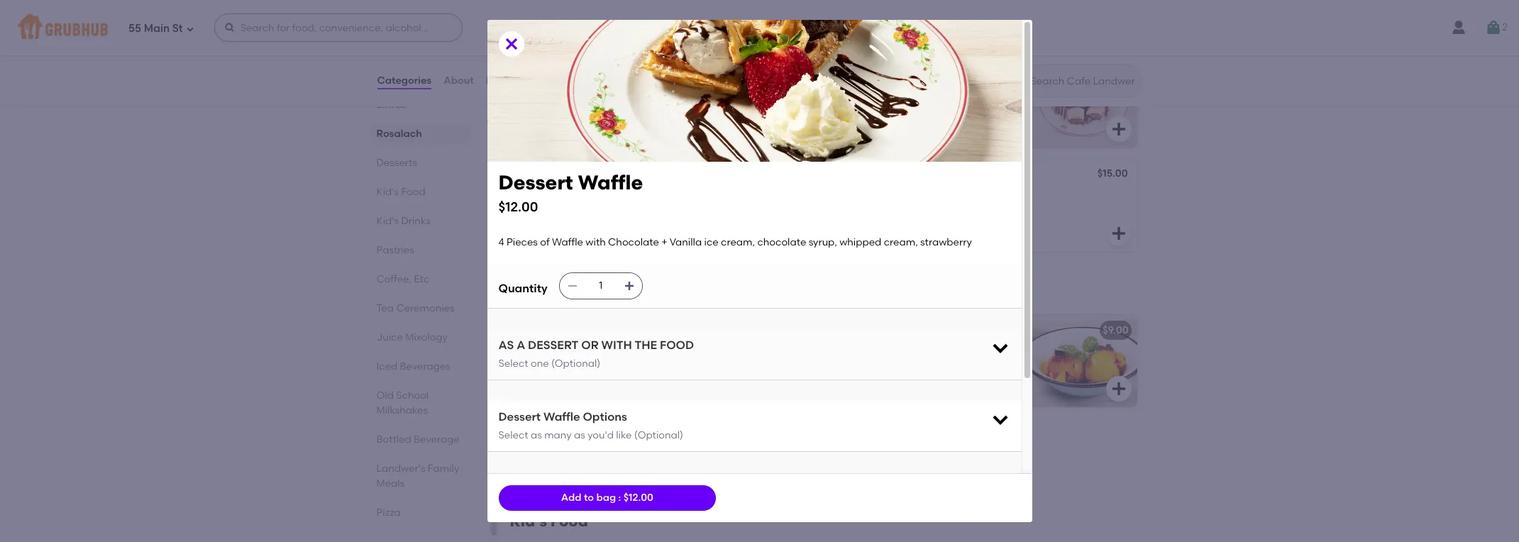 Task type: vqa. For each thing, say whether or not it's contained in the screenshot.
"SEARCH GCDC GRILLED CHEESE BAR" search field
no



Task type: describe. For each thing, give the bounding box(es) containing it.
landwer's family meals
[[377, 463, 459, 490]]

Search Cafe Landwer search field
[[1030, 75, 1138, 88]]

0 vertical spatial rosalach
[[510, 22, 580, 40]]

food
[[660, 339, 694, 352]]

a
[[517, 339, 525, 352]]

perfume
[[876, 324, 917, 336]]

categories button
[[377, 55, 432, 106]]

mixology
[[405, 331, 448, 344]]

(optional) for options
[[634, 429, 684, 441]]

ice
[[521, 429, 536, 441]]

dessert
[[528, 339, 579, 352]]

dessert for dessert waffle options
[[499, 410, 541, 424]]

vanilla inside 4 pieces of waffle with chocolate + vanilla ice cream, chocolate syrup, whipped cream, strawberry
[[521, 359, 554, 371]]

1 vertical spatial pieces
[[529, 344, 561, 357]]

bag
[[597, 492, 616, 504]]

55
[[128, 22, 141, 35]]

1 horizontal spatial vanilla
[[670, 236, 702, 248]]

dessert waffle image
[[713, 315, 819, 407]]

coffee,
[[377, 273, 412, 285]]

2 vertical spatial $12.00
[[624, 492, 654, 504]]

waffle down dessert waffle
[[575, 344, 606, 357]]

1 vertical spatial chocolate
[[631, 344, 682, 357]]

$7.00
[[1104, 65, 1129, 77]]

kid's food inside tab
[[377, 186, 426, 198]]

1 horizontal spatial 4
[[521, 344, 527, 357]]

waffle down chocolate,
[[552, 236, 583, 248]]

reviews button
[[485, 55, 526, 106]]

side dishes & extras
[[377, 84, 441, 111]]

etc
[[414, 273, 430, 285]]

landwer's
[[377, 463, 426, 475]]

tea ceremonies
[[377, 302, 455, 314]]

fresh,
[[557, 189, 586, 201]]

mango perfume (v)
[[839, 324, 934, 336]]

0 horizontal spatial with
[[586, 236, 606, 248]]

bottled beverage tab
[[377, 432, 465, 447]]

+ inside 4 pieces of waffle with chocolate + vanilla ice cream, chocolate syrup, whipped cream, strawberry
[[684, 344, 690, 357]]

2 button
[[1486, 15, 1508, 40]]

waffle for dessert waffle options select as many as you'd like (optional)
[[544, 410, 580, 424]]

beverages
[[400, 361, 451, 373]]

0 vertical spatial $13.00
[[780, 63, 810, 75]]

nutella for nutella rosalach (half)
[[839, 65, 875, 77]]

nutella rosalach (half) image
[[1031, 55, 1137, 148]]

iced
[[377, 361, 398, 373]]

(full)
[[596, 169, 620, 181]]

coffee, etc
[[377, 273, 430, 285]]

Input item quantity number field
[[585, 273, 617, 299]]

rozalach for full
[[559, 65, 605, 77]]

2 horizontal spatial rosalach
[[877, 65, 923, 77]]

1 vertical spatial strawberry
[[602, 373, 654, 385]]

mango perfume (v) image
[[1031, 315, 1137, 407]]

about
[[444, 74, 474, 86]]

rosalach inside tab
[[377, 128, 422, 140]]

$15.00
[[1098, 168, 1128, 180]]

(two
[[608, 429, 632, 441]]

1 horizontal spatial strawberry
[[921, 236, 972, 248]]

0 vertical spatial pieces
[[507, 236, 538, 248]]

peanut
[[839, 169, 874, 181]]

as
[[499, 339, 514, 352]]

the
[[635, 339, 657, 352]]

oreo rozalach (full) image
[[713, 160, 819, 252]]

1 vertical spatial desserts
[[510, 282, 574, 300]]

or
[[582, 339, 599, 352]]

dessert waffle $12.00
[[499, 170, 643, 215]]

55 main st
[[128, 22, 183, 35]]

dishes
[[400, 84, 431, 96]]

kid's drinks
[[377, 215, 431, 227]]

0 vertical spatial oreo
[[521, 169, 546, 181]]

old
[[377, 390, 394, 402]]

oreo rozalach (full)
[[521, 169, 620, 181]]

ice inside 4 pieces of waffle with chocolate + vanilla ice cream, chocolate syrup, whipped cream, strawberry
[[556, 359, 570, 371]]

chocolate,
[[521, 203, 575, 216]]

with
[[602, 339, 632, 352]]

peanut butter banana rozalach
[[839, 169, 995, 181]]

dessert waffle options select as many as you'd like (optional)
[[499, 410, 684, 441]]

iced beverages
[[377, 361, 451, 373]]

tea
[[377, 302, 394, 314]]

1 vertical spatial whipped
[[521, 373, 563, 385]]

dessert waffle
[[521, 324, 592, 336]]

scoop)
[[634, 429, 668, 441]]

1 horizontal spatial with
[[609, 344, 629, 357]]

options
[[583, 410, 627, 424]]

ice cream scoop (two scoop)
[[521, 429, 668, 441]]

side dishes & extras tab
[[377, 82, 465, 112]]

reviews
[[486, 74, 525, 86]]

add to bag : $12.00
[[561, 492, 654, 504]]

waffle for dessert waffle $12.00
[[578, 170, 643, 194]]

kid's for the kid's drinks tab
[[377, 215, 399, 227]]

drinks
[[401, 215, 431, 227]]

search icon image
[[1008, 72, 1025, 89]]

rozalach for (full)
[[548, 169, 593, 181]]

select inside as a dessert or with the food select one (optional)
[[499, 358, 529, 370]]

old school milkshakes tab
[[377, 388, 465, 418]]

,
[[625, 189, 628, 201]]

nutella rosalach (half)
[[839, 65, 953, 77]]

svg image inside 2 button
[[1486, 19, 1503, 36]]

0 vertical spatial chocolate
[[608, 236, 659, 248]]

1 horizontal spatial whipped
[[840, 236, 882, 248]]

dessert for dessert waffle
[[499, 170, 573, 194]]

as a dessert or with the food select one (optional)
[[499, 339, 694, 370]]

juice mixology
[[377, 331, 448, 344]]

pastries
[[377, 244, 414, 256]]

0 vertical spatial +
[[662, 236, 668, 248]]



Task type: locate. For each thing, give the bounding box(es) containing it.
$12.00 left fresh,
[[499, 199, 538, 215]]

cream inside cream fresh, ricotta , white chocolate, oreo crumble
[[521, 189, 555, 201]]

1 vertical spatial 4
[[521, 344, 527, 357]]

juice
[[377, 331, 403, 344]]

with down cream fresh, ricotta , white chocolate, oreo crumble
[[586, 236, 606, 248]]

food
[[401, 186, 426, 198], [551, 513, 588, 530]]

2 as from the left
[[574, 429, 585, 441]]

with
[[586, 236, 606, 248], [609, 344, 629, 357]]

(optional) right 'like'
[[634, 429, 684, 441]]

ice
[[704, 236, 719, 248], [556, 359, 570, 371]]

chocolate right the or
[[631, 344, 682, 357]]

dessert inside dessert waffle $12.00
[[499, 170, 573, 194]]

2 vertical spatial rosalach
[[377, 128, 422, 140]]

st
[[172, 22, 183, 35]]

bottled
[[377, 434, 411, 446]]

1 vertical spatial 4 pieces of waffle with chocolate + vanilla ice cream, chocolate syrup, whipped cream, strawberry
[[521, 344, 690, 385]]

juice mixology tab
[[377, 330, 465, 345]]

rosalach down the extras
[[377, 128, 422, 140]]

0 vertical spatial kid's food
[[377, 186, 426, 198]]

food inside tab
[[401, 186, 426, 198]]

0 vertical spatial desserts
[[377, 157, 417, 169]]

kid's inside the kid's drinks tab
[[377, 215, 399, 227]]

as
[[531, 429, 542, 441], [574, 429, 585, 441]]

0 horizontal spatial as
[[531, 429, 542, 441]]

4 right "as"
[[521, 344, 527, 357]]

you'd
[[588, 429, 614, 441]]

of inside 4 pieces of waffle with chocolate + vanilla ice cream, chocolate syrup, whipped cream, strawberry
[[563, 344, 573, 357]]

$13.00 left peanut
[[781, 169, 811, 181]]

desserts up dessert waffle
[[510, 282, 574, 300]]

waffle up the or
[[560, 324, 592, 336]]

1 vertical spatial +
[[684, 344, 690, 357]]

dessert up dessert
[[521, 324, 558, 336]]

kid's inside kid's food tab
[[377, 186, 399, 198]]

(half)
[[925, 65, 953, 77]]

to
[[584, 492, 594, 504]]

(optional) inside dessert waffle options select as many as you'd like (optional)
[[634, 429, 684, 441]]

rozalach right banana at right top
[[950, 169, 995, 181]]

4 up the quantity
[[499, 236, 504, 248]]

0 horizontal spatial of
[[540, 236, 550, 248]]

pieces
[[507, 236, 538, 248], [529, 344, 561, 357]]

1 vertical spatial dessert
[[521, 324, 558, 336]]

many
[[545, 429, 572, 441]]

0 horizontal spatial 4
[[499, 236, 504, 248]]

like
[[616, 429, 632, 441]]

old school milkshakes
[[377, 390, 429, 417]]

$13.00 down main navigation "navigation"
[[780, 63, 810, 75]]

desserts down rosalach tab
[[377, 157, 417, 169]]

food up drinks
[[401, 186, 426, 198]]

nutella for nutella rozalach full
[[521, 65, 557, 77]]

extras
[[377, 99, 406, 111]]

whipped down peanut
[[840, 236, 882, 248]]

1 vertical spatial with
[[609, 344, 629, 357]]

1 vertical spatial of
[[563, 344, 573, 357]]

0 horizontal spatial (optional)
[[552, 358, 601, 370]]

beverage
[[414, 434, 460, 446]]

ice cream scoop (two scoop) button
[[513, 420, 819, 483]]

nutella
[[521, 65, 557, 77], [839, 65, 875, 77]]

1 nutella from the left
[[521, 65, 557, 77]]

0 vertical spatial kid's
[[377, 186, 399, 198]]

chocolate
[[758, 236, 807, 248], [609, 359, 658, 371]]

strawberry down with
[[602, 373, 654, 385]]

rosalach tab
[[377, 126, 465, 141]]

waffle up crumble
[[578, 170, 643, 194]]

0 vertical spatial food
[[401, 186, 426, 198]]

categories
[[377, 74, 432, 86]]

1 horizontal spatial of
[[563, 344, 573, 357]]

rozalach up fresh,
[[548, 169, 593, 181]]

school
[[396, 390, 429, 402]]

0 vertical spatial chocolate
[[758, 236, 807, 248]]

2 select from the top
[[499, 429, 529, 441]]

4
[[499, 236, 504, 248], [521, 344, 527, 357]]

select
[[499, 358, 529, 370], [499, 429, 529, 441]]

0 horizontal spatial rosalach
[[377, 128, 422, 140]]

kid's food tab
[[377, 185, 465, 199]]

0 vertical spatial cream
[[521, 189, 555, 201]]

waffle
[[578, 170, 643, 194], [552, 236, 583, 248], [560, 324, 592, 336], [575, 344, 606, 357], [544, 410, 580, 424]]

(optional) inside as a dessert or with the food select one (optional)
[[552, 358, 601, 370]]

0 vertical spatial dessert
[[499, 170, 573, 194]]

$12.00
[[499, 199, 538, 215], [781, 324, 811, 336], [624, 492, 654, 504]]

cream right ice
[[539, 429, 572, 441]]

0 horizontal spatial syrup,
[[660, 359, 689, 371]]

1 horizontal spatial ice
[[704, 236, 719, 248]]

cream fresh, ricotta , white chocolate, oreo crumble
[[521, 189, 658, 216]]

butter
[[877, 169, 907, 181]]

iced beverages tab
[[377, 359, 465, 374]]

select inside dessert waffle options select as many as you'd like (optional)
[[499, 429, 529, 441]]

2 vertical spatial kid's
[[510, 513, 547, 530]]

1 vertical spatial $12.00
[[781, 324, 811, 336]]

pizza
[[377, 507, 401, 519]]

1 horizontal spatial +
[[684, 344, 690, 357]]

2
[[1503, 21, 1508, 33]]

1 horizontal spatial kid's food
[[510, 513, 588, 530]]

cream up chocolate,
[[521, 189, 555, 201]]

full
[[607, 65, 624, 77]]

4 pieces of waffle with chocolate + vanilla ice cream, chocolate syrup, whipped cream, strawberry
[[499, 236, 972, 248], [521, 344, 690, 385]]

0 vertical spatial strawberry
[[921, 236, 972, 248]]

1 horizontal spatial syrup,
[[809, 236, 837, 248]]

pieces up 'one'
[[529, 344, 561, 357]]

waffle inside dessert waffle $12.00
[[578, 170, 643, 194]]

svg image
[[1486, 19, 1503, 36], [224, 22, 235, 33], [186, 24, 194, 33], [503, 35, 520, 53], [793, 121, 810, 138], [1111, 121, 1128, 138], [1111, 225, 1128, 242], [567, 281, 578, 292], [991, 338, 1010, 358], [1111, 380, 1128, 398]]

dessert inside dessert waffle options select as many as you'd like (optional)
[[499, 410, 541, 424]]

0 horizontal spatial +
[[662, 236, 668, 248]]

cream
[[521, 189, 555, 201], [539, 429, 572, 441]]

0 horizontal spatial desserts
[[377, 157, 417, 169]]

0 horizontal spatial food
[[401, 186, 426, 198]]

0 vertical spatial whipped
[[840, 236, 882, 248]]

0 vertical spatial of
[[540, 236, 550, 248]]

2 vertical spatial dessert
[[499, 410, 541, 424]]

0 vertical spatial vanilla
[[670, 236, 702, 248]]

vanilla
[[670, 236, 702, 248], [521, 359, 554, 371]]

strawberry down banana at right top
[[921, 236, 972, 248]]

kid's food up kid's drinks
[[377, 186, 426, 198]]

1 horizontal spatial oreo
[[577, 203, 601, 216]]

1 horizontal spatial as
[[574, 429, 585, 441]]

1 vertical spatial $13.00
[[781, 169, 811, 181]]

0 horizontal spatial kid's food
[[377, 186, 426, 198]]

syrup, inside 4 pieces of waffle with chocolate + vanilla ice cream, chocolate syrup, whipped cream, strawberry
[[660, 359, 689, 371]]

svg image
[[793, 225, 810, 242], [624, 281, 635, 292], [991, 410, 1010, 429], [793, 456, 810, 473]]

quantity
[[499, 282, 548, 295]]

rosalach left (half) at the right
[[877, 65, 923, 77]]

select down "as"
[[499, 358, 529, 370]]

0 vertical spatial $12.00
[[499, 199, 538, 215]]

1 horizontal spatial (optional)
[[634, 429, 684, 441]]

ceremonies
[[396, 302, 455, 314]]

landwer's family meals tab
[[377, 461, 465, 491]]

rosalach up nutella rozalach full
[[510, 22, 580, 40]]

desserts tab
[[377, 155, 465, 170]]

(optional) down the or
[[552, 358, 601, 370]]

main navigation navigation
[[0, 0, 1520, 55]]

0 horizontal spatial ice
[[556, 359, 570, 371]]

0 horizontal spatial whipped
[[521, 373, 563, 385]]

chocolate inside 4 pieces of waffle with chocolate + vanilla ice cream, chocolate syrup, whipped cream, strawberry
[[609, 359, 658, 371]]

(optional)
[[552, 358, 601, 370], [634, 429, 684, 441]]

meals
[[377, 478, 405, 490]]

kid's food down add
[[510, 513, 588, 530]]

white
[[630, 189, 658, 201]]

$12.00 inside dessert waffle $12.00
[[499, 199, 538, 215]]

1 vertical spatial oreo
[[577, 203, 601, 216]]

oreo down ricotta
[[577, 203, 601, 216]]

pastries tab
[[377, 243, 465, 258]]

waffle inside dessert waffle options select as many as you'd like (optional)
[[544, 410, 580, 424]]

strawberry
[[921, 236, 972, 248], [602, 373, 654, 385]]

bottled beverage
[[377, 434, 460, 446]]

2 nutella from the left
[[839, 65, 875, 77]]

1 vertical spatial rosalach
[[877, 65, 923, 77]]

1 vertical spatial food
[[551, 513, 588, 530]]

0 horizontal spatial $12.00
[[499, 199, 538, 215]]

main
[[144, 22, 170, 35]]

0 vertical spatial with
[[586, 236, 606, 248]]

with left the
[[609, 344, 629, 357]]

1 horizontal spatial nutella
[[839, 65, 875, 77]]

of
[[540, 236, 550, 248], [563, 344, 573, 357]]

1 vertical spatial kid's food
[[510, 513, 588, 530]]

0 horizontal spatial chocolate
[[609, 359, 658, 371]]

1 horizontal spatial food
[[551, 513, 588, 530]]

1 horizontal spatial $12.00
[[624, 492, 654, 504]]

$9.00
[[1103, 324, 1129, 336]]

kid's drinks tab
[[377, 214, 465, 229]]

oreo inside cream fresh, ricotta , white chocolate, oreo crumble
[[577, 203, 601, 216]]

about button
[[443, 55, 475, 106]]

as left many
[[531, 429, 542, 441]]

mango
[[839, 324, 874, 336]]

waffle for dessert waffle
[[560, 324, 592, 336]]

desserts
[[377, 157, 417, 169], [510, 282, 574, 300]]

nutella rozalach full
[[521, 65, 624, 77]]

0 horizontal spatial oreo
[[521, 169, 546, 181]]

0 vertical spatial select
[[499, 358, 529, 370]]

milkshakes
[[377, 405, 428, 417]]

food down add
[[551, 513, 588, 530]]

0 horizontal spatial vanilla
[[521, 359, 554, 371]]

side
[[377, 84, 397, 96]]

0 vertical spatial syrup,
[[809, 236, 837, 248]]

coffee, etc tab
[[377, 272, 465, 287]]

:
[[619, 492, 621, 504]]

1 vertical spatial (optional)
[[634, 429, 684, 441]]

family
[[428, 463, 459, 475]]

1 select from the top
[[499, 358, 529, 370]]

(optional) for dessert
[[552, 358, 601, 370]]

of left the or
[[563, 344, 573, 357]]

whipped
[[840, 236, 882, 248], [521, 373, 563, 385]]

whipped down 'one'
[[521, 373, 563, 385]]

0 horizontal spatial nutella
[[521, 65, 557, 77]]

1 horizontal spatial chocolate
[[758, 236, 807, 248]]

select left many
[[499, 429, 529, 441]]

0 vertical spatial ice
[[704, 236, 719, 248]]

chocolate down crumble
[[608, 236, 659, 248]]

cream,
[[721, 236, 755, 248], [884, 236, 918, 248], [573, 359, 607, 371], [566, 373, 600, 385]]

1 vertical spatial chocolate
[[609, 359, 658, 371]]

waffle up many
[[544, 410, 580, 424]]

ricotta
[[588, 189, 623, 201]]

1 as from the left
[[531, 429, 542, 441]]

1 vertical spatial syrup,
[[660, 359, 689, 371]]

$12.00 right the :
[[624, 492, 654, 504]]

0 vertical spatial 4
[[499, 236, 504, 248]]

1 vertical spatial cream
[[539, 429, 572, 441]]

2 horizontal spatial $12.00
[[781, 324, 811, 336]]

kid's for kid's food tab
[[377, 186, 399, 198]]

cream inside button
[[539, 429, 572, 441]]

oreo up chocolate,
[[521, 169, 546, 181]]

&
[[433, 84, 441, 96]]

syrup,
[[809, 236, 837, 248], [660, 359, 689, 371]]

add
[[561, 492, 582, 504]]

crumble
[[604, 203, 646, 216]]

1 horizontal spatial rosalach
[[510, 22, 580, 40]]

1 vertical spatial ice
[[556, 359, 570, 371]]

0 vertical spatial 4 pieces of waffle with chocolate + vanilla ice cream, chocolate syrup, whipped cream, strawberry
[[499, 236, 972, 248]]

$12.00 left mango
[[781, 324, 811, 336]]

rozalach left full
[[559, 65, 605, 77]]

0 horizontal spatial strawberry
[[602, 373, 654, 385]]

0 vertical spatial (optional)
[[552, 358, 601, 370]]

pizza tab
[[377, 505, 465, 520]]

as left you'd
[[574, 429, 585, 441]]

of down chocolate,
[[540, 236, 550, 248]]

1 vertical spatial select
[[499, 429, 529, 441]]

scoop
[[575, 429, 606, 441]]

1 horizontal spatial desserts
[[510, 282, 574, 300]]

rosalach
[[510, 22, 580, 40], [877, 65, 923, 77], [377, 128, 422, 140]]

dessert up ice
[[499, 410, 541, 424]]

dessert up chocolate,
[[499, 170, 573, 194]]

1 vertical spatial kid's
[[377, 215, 399, 227]]

pieces down chocolate,
[[507, 236, 538, 248]]

banana
[[909, 169, 948, 181]]

tea ceremonies tab
[[377, 301, 465, 316]]

1 vertical spatial vanilla
[[521, 359, 554, 371]]

desserts inside tab
[[377, 157, 417, 169]]

chocolate
[[608, 236, 659, 248], [631, 344, 682, 357]]

(v)
[[919, 324, 934, 336]]

one
[[531, 358, 549, 370]]



